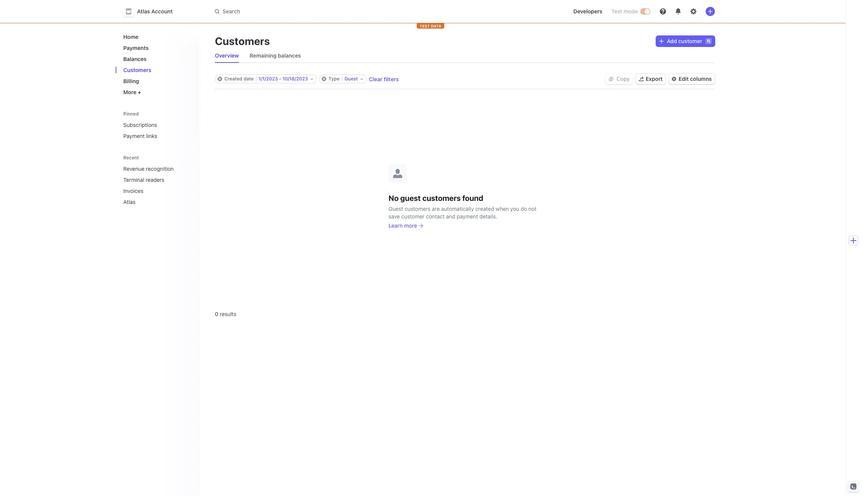 Task type: vqa. For each thing, say whether or not it's contained in the screenshot.
Clear history icon
no



Task type: describe. For each thing, give the bounding box(es) containing it.
tab list containing overview
[[212, 49, 715, 63]]

revenue recognition link
[[120, 163, 183, 175]]

more +
[[123, 89, 141, 95]]

guest for guest
[[345, 76, 358, 82]]

payments
[[123, 45, 149, 51]]

payment
[[123, 133, 145, 139]]

date
[[244, 76, 254, 82]]

overview link
[[212, 50, 242, 61]]

test data
[[420, 24, 441, 28]]

do
[[521, 206, 527, 212]]

clear filters toolbar
[[215, 74, 399, 84]]

export
[[646, 76, 663, 82]]

clear
[[369, 76, 383, 82]]

type
[[329, 76, 340, 82]]

developers link
[[570, 5, 605, 18]]

more
[[123, 89, 136, 95]]

more
[[404, 222, 417, 229]]

atlas account
[[137, 8, 173, 15]]

created
[[475, 206, 494, 212]]

copy
[[617, 76, 630, 82]]

n
[[707, 38, 710, 44]]

home
[[123, 34, 138, 40]]

recent navigation links element
[[116, 155, 200, 208]]

customers link
[[120, 64, 194, 76]]

links
[[146, 133, 157, 139]]

1/1/2023 - 10/18/2023
[[259, 76, 308, 82]]

found
[[462, 194, 483, 203]]

-
[[279, 76, 281, 82]]

mode
[[624, 8, 638, 15]]

filters
[[384, 76, 399, 82]]

invoices
[[123, 188, 143, 194]]

core navigation links element
[[120, 31, 194, 98]]

created
[[224, 76, 242, 82]]

data
[[431, 24, 441, 28]]

guest for guest customers are automatically created when you do not save customer contact and payment details.
[[389, 206, 403, 212]]

overview
[[215, 52, 239, 59]]

no guest customers found
[[389, 194, 483, 203]]

search
[[223, 8, 240, 15]]

billing
[[123, 78, 139, 84]]

atlas link
[[120, 196, 183, 208]]

atlas for atlas account
[[137, 8, 150, 15]]

payments link
[[120, 42, 194, 54]]

1 horizontal spatial customer
[[678, 38, 702, 44]]

Search text field
[[210, 4, 426, 19]]

clear filters
[[369, 76, 399, 82]]

remaining
[[250, 52, 277, 59]]

balances
[[278, 52, 301, 59]]

payment links link
[[120, 130, 194, 142]]

edit type image
[[360, 77, 363, 81]]

export button
[[636, 74, 666, 84]]

10/18/2023
[[283, 76, 308, 82]]

balances link
[[120, 53, 194, 65]]

when
[[496, 206, 509, 212]]

remaining balances link
[[247, 50, 304, 61]]

remaining balances
[[250, 52, 301, 59]]

recent
[[123, 155, 139, 161]]

subscriptions link
[[120, 119, 194, 131]]

learn
[[389, 222, 403, 229]]

edit columns
[[679, 76, 712, 82]]



Task type: locate. For each thing, give the bounding box(es) containing it.
guest up save
[[389, 206, 403, 212]]

subscriptions
[[123, 122, 157, 128]]

copy button
[[606, 74, 633, 84]]

svg image left add
[[659, 39, 664, 44]]

terminal readers
[[123, 177, 164, 183]]

guest inside clear filters toolbar
[[345, 76, 358, 82]]

no
[[389, 194, 399, 203]]

0 vertical spatial svg image
[[659, 39, 664, 44]]

recognition
[[146, 166, 174, 172]]

automatically
[[441, 206, 474, 212]]

customer
[[678, 38, 702, 44], [401, 213, 425, 220]]

customers down guest
[[405, 206, 431, 212]]

readers
[[146, 177, 164, 183]]

recent element
[[116, 163, 200, 208]]

terminal
[[123, 177, 144, 183]]

invoices link
[[120, 185, 183, 197]]

guest
[[400, 194, 421, 203]]

0 horizontal spatial guest
[[345, 76, 358, 82]]

customer left n on the top of page
[[678, 38, 702, 44]]

remove created date image
[[218, 77, 222, 81]]

svg image left copy
[[609, 77, 614, 81]]

account
[[151, 8, 173, 15]]

billing link
[[120, 75, 194, 87]]

add
[[667, 38, 677, 44]]

settings image
[[691, 8, 697, 15]]

1 horizontal spatial customers
[[215, 35, 270, 47]]

details.
[[480, 213, 497, 220]]

customers
[[422, 194, 461, 203], [405, 206, 431, 212]]

1 vertical spatial guest
[[389, 206, 403, 212]]

revenue recognition
[[123, 166, 174, 172]]

Search search field
[[210, 4, 426, 19]]

created date
[[224, 76, 254, 82]]

not
[[528, 206, 537, 212]]

test
[[612, 8, 622, 15]]

customer inside guest customers are automatically created when you do not save customer contact and payment details.
[[401, 213, 425, 220]]

1 vertical spatial customers
[[123, 67, 151, 73]]

0 horizontal spatial atlas
[[123, 199, 135, 205]]

1 horizontal spatial guest
[[389, 206, 403, 212]]

contact
[[426, 213, 445, 220]]

customers
[[215, 35, 270, 47], [123, 67, 151, 73]]

0
[[215, 311, 218, 318]]

test
[[420, 24, 430, 28]]

pinned
[[123, 111, 139, 117]]

0 vertical spatial guest
[[345, 76, 358, 82]]

revenue
[[123, 166, 144, 172]]

tab list
[[212, 49, 715, 63]]

0 results
[[215, 311, 236, 318]]

atlas down invoices
[[123, 199, 135, 205]]

0 horizontal spatial customers
[[123, 67, 151, 73]]

0 vertical spatial customers
[[215, 35, 270, 47]]

atlas for atlas
[[123, 199, 135, 205]]

atlas left account
[[137, 8, 150, 15]]

atlas account button
[[123, 6, 180, 17]]

pinned navigation links element
[[120, 111, 194, 142]]

learn more link
[[389, 222, 423, 230]]

atlas inside atlas link
[[123, 199, 135, 205]]

payment links
[[123, 133, 157, 139]]

svg image
[[659, 39, 664, 44], [609, 77, 614, 81]]

guest left edit type icon
[[345, 76, 358, 82]]

balances
[[123, 56, 147, 62]]

0 horizontal spatial svg image
[[609, 77, 614, 81]]

clear filters button
[[369, 76, 399, 82]]

edit
[[679, 76, 689, 82]]

customers up are
[[422, 194, 461, 203]]

test mode
[[612, 8, 638, 15]]

help image
[[660, 8, 666, 15]]

+
[[138, 89, 141, 95]]

save
[[389, 213, 400, 220]]

edit created date image
[[310, 77, 313, 81]]

1 horizontal spatial atlas
[[137, 8, 150, 15]]

payment
[[457, 213, 478, 220]]

0 vertical spatial customers
[[422, 194, 461, 203]]

0 vertical spatial atlas
[[137, 8, 150, 15]]

customers inside core navigation links "element"
[[123, 67, 151, 73]]

you
[[510, 206, 519, 212]]

1 vertical spatial atlas
[[123, 199, 135, 205]]

customers down balances
[[123, 67, 151, 73]]

remove type image
[[322, 77, 326, 81]]

pinned element
[[120, 119, 194, 142]]

are
[[432, 206, 440, 212]]

and
[[446, 213, 455, 220]]

1 vertical spatial customers
[[405, 206, 431, 212]]

home link
[[120, 31, 194, 43]]

0 vertical spatial customer
[[678, 38, 702, 44]]

customer up more
[[401, 213, 425, 220]]

results
[[220, 311, 236, 318]]

columns
[[690, 76, 712, 82]]

guest customers are automatically created when you do not save customer contact and payment details.
[[389, 206, 537, 220]]

developers
[[573, 8, 602, 15]]

customers up overview at the top of the page
[[215, 35, 270, 47]]

1 vertical spatial svg image
[[609, 77, 614, 81]]

learn more
[[389, 222, 417, 229]]

guest
[[345, 76, 358, 82], [389, 206, 403, 212]]

add customer
[[667, 38, 702, 44]]

customers inside guest customers are automatically created when you do not save customer contact and payment details.
[[405, 206, 431, 212]]

1 horizontal spatial svg image
[[659, 39, 664, 44]]

guest inside guest customers are automatically created when you do not save customer contact and payment details.
[[389, 206, 403, 212]]

atlas
[[137, 8, 150, 15], [123, 199, 135, 205]]

1 vertical spatial customer
[[401, 213, 425, 220]]

terminal readers link
[[120, 174, 183, 186]]

svg image inside copy button
[[609, 77, 614, 81]]

1/1/2023
[[259, 76, 278, 82]]

edit columns button
[[669, 74, 715, 84]]

atlas inside atlas account button
[[137, 8, 150, 15]]

0 horizontal spatial customer
[[401, 213, 425, 220]]



